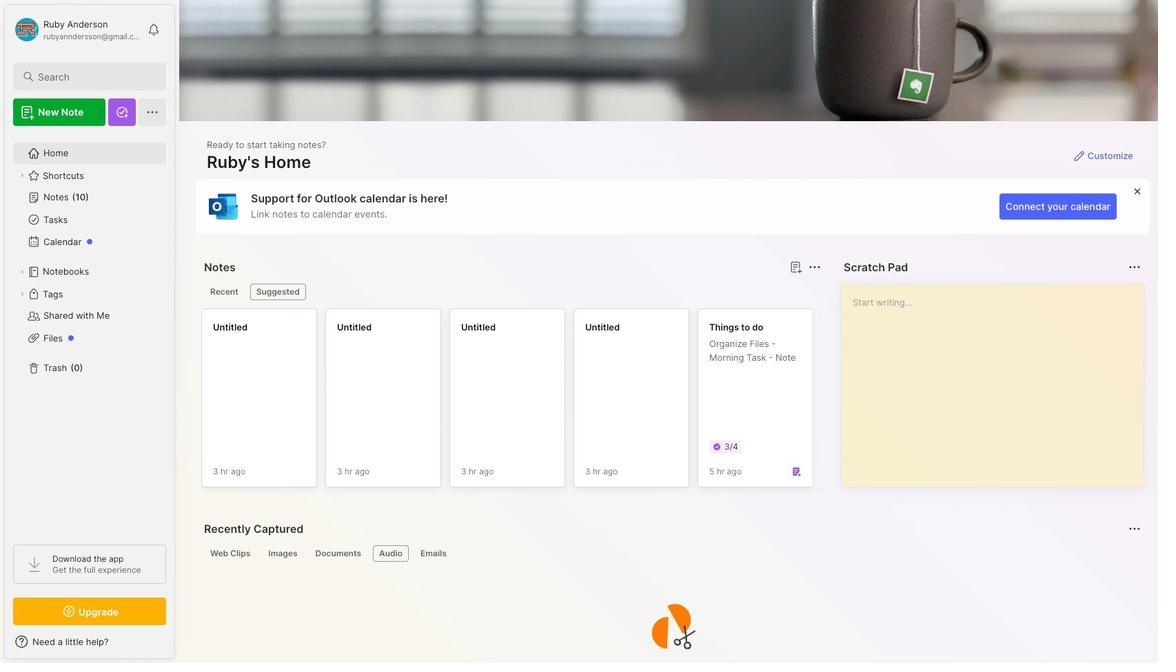 Task type: locate. For each thing, give the bounding box(es) containing it.
Search text field
[[38, 70, 154, 83]]

tab list
[[204, 284, 819, 301], [204, 546, 1139, 563]]

None search field
[[38, 68, 154, 85]]

0 horizontal spatial more actions field
[[805, 258, 825, 277]]

1 horizontal spatial more actions field
[[1125, 258, 1145, 277]]

tree
[[5, 134, 174, 533]]

0 horizontal spatial more actions image
[[807, 259, 823, 276]]

2 more actions image from the left
[[1127, 259, 1143, 276]]

1 vertical spatial tab list
[[204, 546, 1139, 563]]

1 horizontal spatial more actions image
[[1127, 259, 1143, 276]]

more actions image
[[807, 259, 823, 276], [1127, 259, 1143, 276]]

main element
[[0, 0, 179, 664]]

none search field inside main element
[[38, 68, 154, 85]]

0 vertical spatial tab list
[[204, 284, 819, 301]]

expand tags image
[[18, 290, 26, 299]]

1 more actions image from the left
[[807, 259, 823, 276]]

tab
[[204, 284, 245, 301], [250, 284, 306, 301], [204, 546, 257, 563], [262, 546, 304, 563], [309, 546, 367, 563], [373, 546, 409, 563], [414, 546, 453, 563]]

WHAT'S NEW field
[[5, 632, 174, 654]]

More actions field
[[805, 258, 825, 277], [1125, 258, 1145, 277]]

row group
[[201, 309, 1158, 496]]



Task type: describe. For each thing, give the bounding box(es) containing it.
2 tab list from the top
[[204, 546, 1139, 563]]

2 more actions field from the left
[[1125, 258, 1145, 277]]

Start writing… text field
[[853, 285, 1143, 476]]

1 more actions field from the left
[[805, 258, 825, 277]]

more actions image for first more actions field from the left
[[807, 259, 823, 276]]

expand notebooks image
[[18, 268, 26, 276]]

more actions image for 1st more actions field from right
[[1127, 259, 1143, 276]]

Account field
[[13, 16, 141, 43]]

click to collapse image
[[174, 638, 184, 655]]

1 tab list from the top
[[204, 284, 819, 301]]

tree inside main element
[[5, 134, 174, 533]]



Task type: vqa. For each thing, say whether or not it's contained in the screenshot.
Home 'Icon'
no



